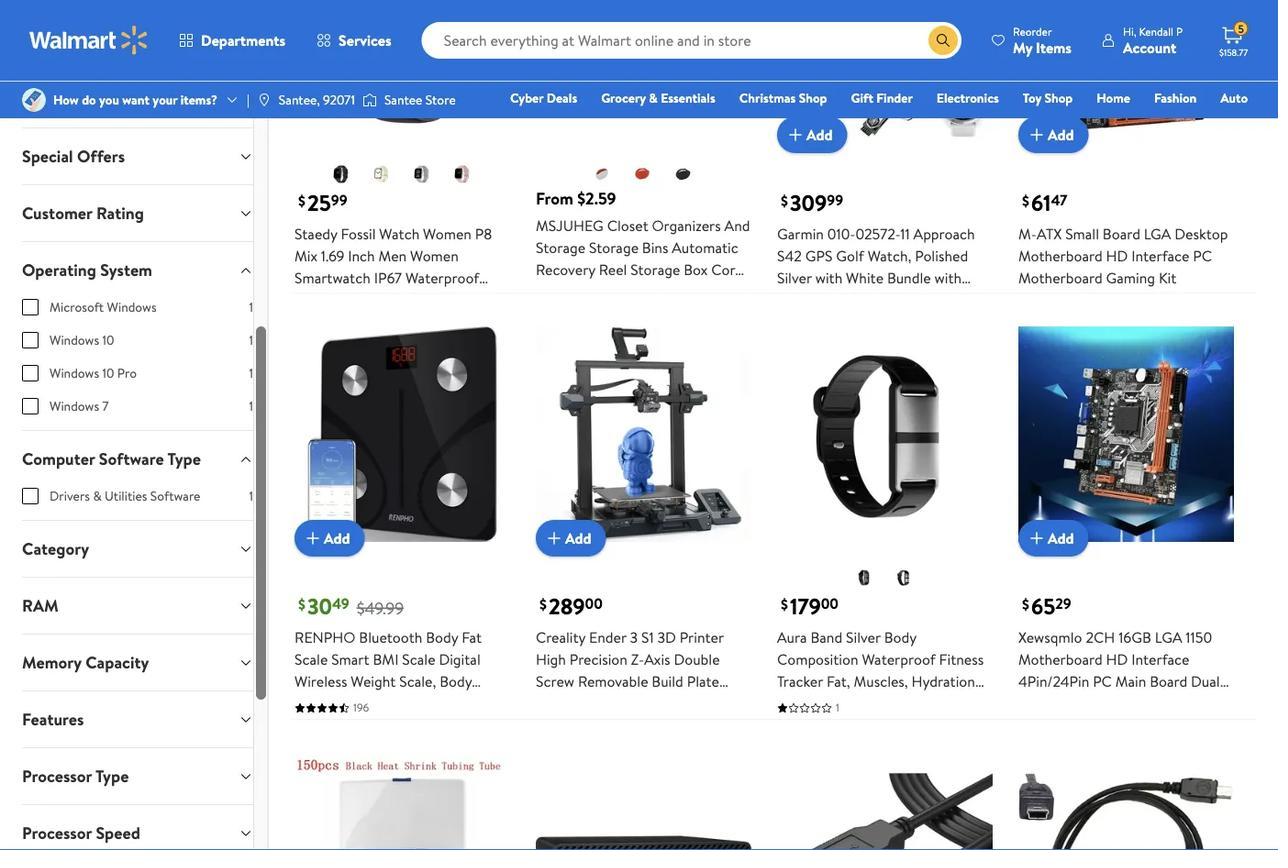 Task type: describe. For each thing, give the bounding box(es) containing it.
1 horizontal spatial with
[[815, 268, 843, 288]]

 image for how do you want your items?
[[22, 88, 46, 112]]

windows 10 pro
[[50, 364, 137, 382]]

ram tab
[[7, 578, 268, 634]]

deco
[[777, 290, 811, 310]]

$ 179 00
[[781, 591, 839, 622]]

toy shop link
[[1015, 88, 1081, 108]]

computer software type tab
[[7, 431, 268, 487]]

gift finder
[[851, 89, 913, 107]]

add for 61
[[1048, 125, 1074, 145]]

windows for windows 10 pro
[[50, 364, 99, 382]]

gold image
[[370, 163, 392, 185]]

xewsqmlo
[[1019, 628, 1082, 648]]

processor type tab
[[7, 748, 268, 804]]

type inside dropdown button
[[95, 765, 129, 788]]

renpho
[[295, 628, 356, 648]]

screen
[[874, 290, 918, 310]]

one debit link
[[1099, 114, 1178, 134]]

hd inside xewsqmlo 2ch 16gb lga 1150 motherboard hd interface 4pin/24pin pc main board dual sata3.0
[[1106, 650, 1128, 670]]

0 horizontal spatial golf
[[777, 334, 805, 354]]

kit
[[1159, 268, 1177, 288]]

|
[[247, 91, 249, 109]]

grocery & essentials link
[[593, 88, 724, 108]]

m-atx small board lga desktop motherboard hd interface pc motherboard gaming kit image
[[1019, 0, 1234, 139]]

1 for windows 10
[[249, 331, 253, 349]]

automatic
[[672, 238, 738, 258]]

organization
[[536, 304, 618, 324]]

2 horizontal spatial with
[[935, 268, 962, 288]]

auto registry
[[1037, 89, 1248, 133]]

printer
[[680, 628, 724, 648]]

d image
[[672, 163, 694, 185]]

fat,
[[827, 672, 850, 692]]

add button for 61
[[1019, 117, 1089, 153]]

1 horizontal spatial 3d
[[657, 628, 676, 648]]

upbright new usb data / charging cable charger power cord lead for wilson weboost 470113 drive 3g-flex cell phone signal booster kit image
[[1019, 753, 1234, 851]]

capacity
[[85, 651, 149, 674]]

7-
[[836, 312, 849, 332]]

manager
[[568, 282, 623, 302]]

waterproof inside aura band silver body composition waterproof fitness tracker fat, muscles, hydration level, calories and steps count
[[862, 650, 936, 670]]

count
[[937, 694, 974, 714]]

composition inside aura band silver body composition waterproof fitness tracker fat, muscles, hydration level, calories and steps count
[[777, 650, 858, 670]]

walmart image
[[29, 26, 149, 55]]

storage down cable
[[650, 304, 700, 324]]

reel
[[599, 260, 627, 280]]

body up the digital
[[426, 628, 458, 648]]

build
[[652, 672, 683, 692]]

d
[[704, 304, 714, 324]]

services
[[339, 30, 391, 50]]

customer
[[22, 202, 92, 225]]

microsoft windows
[[50, 298, 157, 316]]

fitness inside aura band silver body composition waterproof fitness tracker fat, muscles, hydration level, calories and steps count
[[939, 650, 984, 670]]

app
[[376, 716, 402, 736]]

category tab
[[7, 521, 268, 577]]

staedy fossil watch women p8 mix 1.69 inch men women smartwatch ip67 waterproof fitness activity wristband/black image
[[295, 0, 510, 139]]

1 inside 'garmin 010-02572-11 approach s42 gps golf watch, polished silver with white bundle with deco essential screen protector 2-pack + 7-in-1 multi-function golf tool + zippered golf iron head covers set'
[[865, 312, 870, 332]]

toy shop
[[1023, 89, 1073, 107]]

special offers
[[22, 145, 125, 168]]

weight
[[351, 672, 396, 692]]

one debit
[[1107, 115, 1169, 133]]

black image for 179
[[853, 567, 875, 589]]

10 for windows 10 pro
[[102, 364, 114, 382]]

special
[[22, 145, 73, 168]]

gps
[[805, 246, 833, 266]]

add to cart image
[[785, 124, 807, 146]]

dual
[[1191, 672, 1220, 692]]

protector
[[921, 290, 983, 310]]

home
[[1097, 89, 1130, 107]]

fat
[[462, 628, 482, 648]]

operating
[[22, 258, 96, 281]]

cyber deals link
[[502, 88, 586, 108]]

gaming
[[1106, 268, 1155, 288]]

processor speed
[[22, 822, 140, 845]]

in-
[[849, 312, 865, 332]]

fitness inside 'staedy fossil watch women p8 mix 1.69 inch men women smartwatch ip67 waterproof fitness activity wristband/black'
[[295, 290, 339, 310]]

$ 65 29
[[1022, 591, 1071, 622]]

aura band silver body composition waterproof fitness tracker fat, muscles, hydration level, calories and steps count image
[[777, 327, 993, 542]]

band
[[811, 628, 843, 648]]

$ for 289
[[540, 594, 547, 615]]

departments
[[201, 30, 285, 50]]

customer rating button
[[7, 185, 268, 241]]

s42
[[777, 246, 802, 266]]

$ 61 47
[[1022, 187, 1068, 218]]

features
[[22, 708, 84, 731]]

cord
[[711, 260, 743, 280]]

& for grocery
[[649, 89, 658, 107]]

computer software type
[[22, 447, 201, 470]]

cyber deals
[[510, 89, 577, 107]]

with inside $ 30 49 $49.99 renpho bluetooth body fat scale smart bmi scale digital wireless weight scale, body composition analyzer with smartphone app 396 lbs, black
[[437, 694, 465, 714]]

walmart+
[[1193, 115, 1248, 133]]

you
[[99, 91, 119, 109]]

3
[[630, 628, 638, 648]]

179
[[790, 591, 821, 622]]

speed button
[[7, 71, 268, 127]]

11
[[900, 224, 910, 244]]

b image
[[591, 163, 613, 185]]

2 horizontal spatial golf
[[910, 334, 938, 354]]

small
[[1065, 224, 1099, 244]]

silver inside aura band silver body composition waterproof fitness tracker fat, muscles, hydration level, calories and steps count
[[846, 628, 881, 648]]

30
[[307, 591, 332, 622]]

store
[[426, 91, 456, 109]]

muscles,
[[854, 672, 908, 692]]

silver image
[[893, 567, 915, 589]]

function
[[912, 312, 968, 332]]

99 for 25
[[331, 190, 347, 210]]

0 vertical spatial +
[[824, 312, 833, 332]]

interface inside the m-atx small board lga desktop motherboard hd interface pc motherboard gaming kit
[[1132, 246, 1190, 266]]

lga inside xewsqmlo 2ch 16gb lga 1150 motherboard hd interface 4pin/24pin pc main board dual sata3.0
[[1155, 628, 1182, 648]]

$ for 65
[[1022, 594, 1030, 615]]

operating system tab
[[7, 242, 268, 298]]

scale,
[[399, 672, 436, 692]]

processor speed button
[[7, 805, 268, 851]]

christmas shop
[[739, 89, 827, 107]]

how
[[53, 91, 79, 109]]

5
[[1238, 21, 1244, 36]]

interface inside xewsqmlo 2ch 16gb lga 1150 motherboard hd interface 4pin/24pin pc main board dual sata3.0
[[1132, 650, 1190, 670]]

storage up the reel at the left top of page
[[589, 238, 639, 258]]

set
[[862, 356, 884, 376]]

head
[[777, 356, 811, 376]]

29
[[1055, 594, 1071, 614]]

body down the digital
[[440, 672, 472, 692]]

2 scale from the left
[[402, 650, 436, 670]]

christmas shop link
[[731, 88, 835, 108]]

1 for windows 10 pro
[[249, 364, 253, 382]]

santee, 92071
[[279, 91, 355, 109]]

creality
[[536, 628, 586, 648]]

10 for windows 10
[[102, 331, 114, 349]]

1 vertical spatial and
[[621, 304, 647, 324]]

storage down bins
[[631, 260, 680, 280]]

composition inside $ 30 49 $49.99 renpho bluetooth body fat scale smart bmi scale digital wireless weight scale, body composition analyzer with smartphone app 396 lbs, black
[[295, 694, 376, 714]]

pc for 65
[[1093, 672, 1112, 692]]

software inside dropdown button
[[99, 447, 164, 470]]

garmin 010-02572-11 approach s42 gps golf watch, polished silver with white bundle with deco essential screen protector 2-pack + 7-in-1 multi-function golf tool + zippered golf iron head covers set image
[[777, 0, 993, 139]]

add for $49.99
[[324, 528, 350, 549]]

covers
[[814, 356, 859, 376]]

cyber
[[510, 89, 544, 107]]

1 vertical spatial +
[[838, 334, 847, 354]]

items?
[[180, 91, 217, 109]]

fashion link
[[1146, 88, 1205, 108]]

m-atx small board lga desktop motherboard hd interface pc motherboard gaming kit
[[1019, 224, 1228, 288]]

speed tab
[[7, 71, 268, 127]]

watch
[[379, 224, 420, 244]]

z-
[[631, 650, 644, 670]]

desktop
[[1175, 224, 1228, 244]]

1 for drivers & utilities software
[[249, 487, 253, 505]]



Task type: vqa. For each thing, say whether or not it's contained in the screenshot.
Walmart+
yes



Task type: locate. For each thing, give the bounding box(es) containing it.
from
[[536, 187, 573, 210]]

add down "toy shop"
[[1048, 125, 1074, 145]]

& for drivers
[[93, 487, 102, 505]]

with up lbs,
[[437, 694, 465, 714]]

ram button
[[7, 578, 268, 634]]

1 horizontal spatial speed
[[96, 822, 140, 845]]

1150
[[1186, 628, 1212, 648]]

pc left main
[[1093, 672, 1112, 692]]

$ 30 49 $49.99 renpho bluetooth body fat scale smart bmi scale digital wireless weight scale, body composition analyzer with smartphone app 396 lbs, black
[[295, 591, 491, 736]]

+ right tool
[[838, 334, 847, 354]]

1 horizontal spatial golf
[[836, 246, 864, 266]]

$ inside $ 30 49 $49.99 renpho bluetooth body fat scale smart bmi scale digital wireless weight scale, body composition analyzer with smartphone app 396 lbs, black
[[298, 594, 306, 615]]

$ 25 99
[[298, 187, 347, 218]]

toy
[[1023, 89, 1042, 107]]

add button for 309
[[777, 117, 847, 153]]

windows up windows 7
[[50, 364, 99, 382]]

add to cart image for 289
[[543, 528, 565, 550]]

0 vertical spatial silver
[[777, 268, 812, 288]]

0 vertical spatial type
[[167, 447, 201, 470]]

box
[[684, 260, 708, 280]]

windows for windows 10
[[50, 331, 99, 349]]

do
[[82, 91, 96, 109]]

windows for windows 7
[[50, 397, 99, 415]]

black image
[[330, 163, 352, 185], [853, 567, 875, 589]]

garmin 010-02572-11 approach s42 gps golf watch, polished silver with white bundle with deco essential screen protector 2-pack + 7-in-1 multi-function golf tool + zippered golf iron head covers set
[[777, 224, 983, 376]]

account
[[1123, 37, 1177, 57]]

special offers tab
[[7, 128, 268, 184]]

2 motherboard from the top
[[1019, 268, 1103, 288]]

speed
[[22, 88, 66, 111], [96, 822, 140, 845]]

 image
[[22, 88, 46, 112], [362, 91, 377, 109]]

0 horizontal spatial &
[[93, 487, 102, 505]]

pc down desktop
[[1193, 246, 1212, 266]]

1 vertical spatial &
[[93, 487, 102, 505]]

2 shop from the left
[[1045, 89, 1073, 107]]

with up protector
[[935, 268, 962, 288]]

drivers
[[50, 487, 90, 505]]

add up 49
[[324, 528, 350, 549]]

add button for 289
[[536, 520, 606, 557]]

1 vertical spatial 10
[[102, 364, 114, 382]]

garmin
[[777, 224, 824, 244]]

$ inside $ 25 99
[[298, 191, 306, 211]]

scale up the scale, at left
[[402, 650, 436, 670]]

add for 65
[[1048, 528, 1074, 549]]

3d right s1
[[657, 628, 676, 648]]

storage up recovery
[[536, 238, 586, 258]]

1 horizontal spatial  image
[[362, 91, 377, 109]]

1 interface from the top
[[1132, 246, 1190, 266]]

$ inside $ 289 00
[[540, 594, 547, 615]]

None checkbox
[[22, 299, 39, 315], [22, 398, 39, 414], [22, 299, 39, 315], [22, 398, 39, 414]]

None checkbox
[[22, 332, 39, 348], [22, 365, 39, 381], [22, 488, 39, 504], [22, 332, 39, 348], [22, 365, 39, 381], [22, 488, 39, 504]]

shop up add to cart image on the top of page
[[799, 89, 827, 107]]

msjuheg closet organizers and storage storage bins automatic recovery reel storage box cord free manager data cable storage organization and storage d image
[[536, 0, 752, 139]]

silver
[[777, 268, 812, 288], [846, 628, 881, 648]]

 image right 92071
[[362, 91, 377, 109]]

1 shop from the left
[[799, 89, 827, 107]]

 image left how
[[22, 88, 46, 112]]

1 horizontal spatial board
[[1150, 672, 1188, 692]]

add up $ 289 00
[[565, 528, 591, 549]]

add to cart image up '289'
[[543, 528, 565, 550]]

$ inside $ 65 29
[[1022, 594, 1030, 615]]

pc inside xewsqmlo 2ch 16gb lga 1150 motherboard hd interface 4pin/24pin pc main board dual sata3.0
[[1093, 672, 1112, 692]]

c image
[[632, 163, 654, 185]]

essentials
[[661, 89, 715, 107]]

add button up 49
[[295, 520, 365, 557]]

196
[[353, 700, 369, 716]]

operating system group
[[22, 298, 253, 430]]

digital
[[439, 650, 481, 670]]

black image up $ 25 99 at left
[[330, 163, 352, 185]]

shop for toy shop
[[1045, 89, 1073, 107]]

$ inside $ 309 99
[[781, 191, 788, 211]]

with
[[815, 268, 843, 288], [935, 268, 962, 288], [437, 694, 465, 714]]

drivers & utilities software
[[50, 487, 200, 505]]

2 processor from the top
[[22, 822, 92, 845]]

add down christmas shop in the top right of the page
[[807, 125, 833, 145]]

00 for 289
[[585, 594, 603, 614]]

golf up head
[[777, 334, 805, 354]]

1 vertical spatial black image
[[853, 567, 875, 589]]

motherboard inside xewsqmlo 2ch 16gb lga 1150 motherboard hd interface 4pin/24pin pc main board dual sata3.0
[[1019, 650, 1103, 670]]

$ for 30
[[298, 594, 306, 615]]

services button
[[301, 18, 407, 62]]

clear search field text image
[[907, 33, 921, 48]]

00 inside $ 289 00
[[585, 594, 603, 614]]

organizers
[[652, 216, 721, 236]]

lga left 1150
[[1155, 628, 1182, 648]]

02572-
[[856, 224, 900, 244]]

1 vertical spatial interface
[[1132, 650, 1190, 670]]

lbs,
[[433, 716, 454, 736]]

bins
[[642, 238, 668, 258]]

0 vertical spatial 10
[[102, 331, 114, 349]]

processor speed tab
[[7, 805, 268, 851]]

1 for microsoft windows
[[249, 298, 253, 316]]

1 vertical spatial 3d
[[536, 716, 555, 736]]

1 hd from the top
[[1106, 246, 1128, 266]]

$158.77
[[1220, 46, 1248, 58]]

p
[[1176, 23, 1183, 39]]

pink image
[[451, 163, 473, 185]]

2 interface from the top
[[1132, 650, 1190, 670]]

Search search field
[[422, 22, 962, 59]]

0 horizontal spatial type
[[95, 765, 129, 788]]

99 inside $ 25 99
[[331, 190, 347, 210]]

1 vertical spatial motherboard
[[1019, 268, 1103, 288]]

staedy fossil watch women p8 mix 1.69 inch men women smartwatch ip67 waterproof fitness activity wristband/black
[[295, 224, 499, 310]]

watch,
[[868, 246, 912, 266]]

1 horizontal spatial type
[[167, 447, 201, 470]]

10 down microsoft windows
[[102, 331, 114, 349]]

1 vertical spatial board
[[1150, 672, 1188, 692]]

1 vertical spatial software
[[150, 487, 200, 505]]

1 scale from the left
[[295, 650, 328, 670]]

& right grocery
[[649, 89, 658, 107]]

bluetooth
[[359, 628, 422, 648]]

scale up wireless
[[295, 650, 328, 670]]

from $2.59 msjuheg closet organizers and storage storage bins automatic recovery reel storage box cord free manager data cable storage organization and storage d
[[536, 187, 750, 324]]

wireless
[[295, 672, 347, 692]]

msjuheg
[[536, 216, 604, 236]]

1 10 from the top
[[102, 331, 114, 349]]

software right utilities at the bottom
[[150, 487, 200, 505]]

1 horizontal spatial fitness
[[939, 650, 984, 670]]

type up processor speed dropdown button
[[95, 765, 129, 788]]

add button up $ 289 00
[[536, 520, 606, 557]]

1 99 from the left
[[331, 190, 347, 210]]

0 horizontal spatial shop
[[799, 89, 827, 107]]

fitness down smartwatch
[[295, 290, 339, 310]]

00
[[585, 594, 603, 614], [821, 594, 839, 614]]

gray image
[[411, 163, 433, 185]]

add to cart image down toy
[[1026, 124, 1048, 146]]

body up 'muscles,'
[[884, 628, 917, 648]]

santee store
[[384, 91, 456, 109]]

0 vertical spatial speed
[[22, 88, 66, 111]]

1 vertical spatial fitness
[[939, 650, 984, 670]]

shop up registry link
[[1045, 89, 1073, 107]]

0 vertical spatial &
[[649, 89, 658, 107]]

printer,black
[[558, 716, 639, 736]]

150 pcs black car electrical cable heat shrink tubing wire cable tubing sleeves image
[[295, 753, 510, 851]]

0 vertical spatial waterproof
[[405, 268, 479, 288]]

$ for 309
[[781, 191, 788, 211]]

women down watch
[[410, 246, 459, 266]]

0 vertical spatial pc
[[1193, 246, 1212, 266]]

pc for 61
[[1193, 246, 1212, 266]]

add button down christmas shop in the top right of the page
[[777, 117, 847, 153]]

 image for santee store
[[362, 91, 377, 109]]

1 vertical spatial lga
[[1155, 628, 1182, 648]]

add button for 65
[[1019, 520, 1089, 557]]

1 vertical spatial processor
[[22, 822, 92, 845]]

$2.59
[[577, 187, 616, 210]]

fitness up hydration
[[939, 650, 984, 670]]

auto link
[[1212, 88, 1256, 108]]

type inside dropdown button
[[167, 447, 201, 470]]

high
[[536, 650, 566, 670]]

1 horizontal spatial 00
[[821, 594, 839, 614]]

2 hd from the top
[[1106, 650, 1128, 670]]

waterproof inside 'staedy fossil watch women p8 mix 1.69 inch men women smartwatch ip67 waterproof fitness activity wristband/black'
[[405, 268, 479, 288]]

items
[[1036, 37, 1072, 57]]

computer software type button
[[7, 431, 268, 487]]

board inside xewsqmlo 2ch 16gb lga 1150 motherboard hd interface 4pin/24pin pc main board dual sata3.0
[[1150, 672, 1188, 692]]

add to cart image up 30
[[302, 528, 324, 550]]

hd inside the m-atx small board lga desktop motherboard hd interface pc motherboard gaming kit
[[1106, 246, 1128, 266]]

0 vertical spatial processor
[[22, 765, 92, 788]]

0 vertical spatial interface
[[1132, 246, 1190, 266]]

processor down processor type
[[22, 822, 92, 845]]

interface up kit
[[1132, 246, 1190, 266]]

processor type button
[[7, 748, 268, 804]]

add to cart image
[[1026, 124, 1048, 146], [302, 528, 324, 550], [543, 528, 565, 550], [1026, 528, 1048, 550]]

61
[[1031, 187, 1051, 218]]

$ for 25
[[298, 191, 306, 211]]

ender
[[589, 628, 626, 648]]

speed inside dropdown button
[[96, 822, 140, 845]]

rating
[[96, 202, 144, 225]]

christmas
[[739, 89, 796, 107]]

 image
[[257, 93, 271, 107]]

0 vertical spatial lga
[[1144, 224, 1171, 244]]

$ left 61 at the top of page
[[1022, 191, 1030, 211]]

customer rating tab
[[7, 185, 268, 241]]

0 vertical spatial 3d
[[657, 628, 676, 648]]

49
[[332, 594, 349, 614]]

0 horizontal spatial 99
[[331, 190, 347, 210]]

1 vertical spatial composition
[[295, 694, 376, 714]]

1 for windows 7
[[249, 397, 253, 415]]

$ left 309
[[781, 191, 788, 211]]

calories
[[817, 694, 869, 714]]

utilities
[[105, 487, 147, 505]]

your
[[153, 91, 177, 109]]

$ left 179
[[781, 594, 788, 615]]

board left the dual
[[1150, 672, 1188, 692]]

& right drivers
[[93, 487, 102, 505]]

0 horizontal spatial  image
[[22, 88, 46, 112]]

operating system button
[[7, 242, 268, 298]]

silver right band
[[846, 628, 881, 648]]

add to cart image for $49.99
[[302, 528, 324, 550]]

women left p8
[[423, 224, 472, 244]]

body inside aura band silver body composition waterproof fitness tracker fat, muscles, hydration level, calories and steps count
[[884, 628, 917, 648]]

00 up ender
[[585, 594, 603, 614]]

storage down cord
[[701, 282, 750, 302]]

scale
[[295, 650, 328, 670], [402, 650, 436, 670]]

golf down 010-
[[836, 246, 864, 266]]

1 horizontal spatial +
[[838, 334, 847, 354]]

and up automatic
[[724, 216, 750, 236]]

$ left 30
[[298, 594, 306, 615]]

$ inside "$ 179 00"
[[781, 594, 788, 615]]

waterproof up 'muscles,'
[[862, 650, 936, 670]]

processor type
[[22, 765, 129, 788]]

0 horizontal spatial with
[[437, 694, 465, 714]]

p8
[[475, 224, 492, 244]]

golf
[[836, 246, 864, 266], [777, 334, 805, 354], [910, 334, 938, 354]]

0 vertical spatial software
[[99, 447, 164, 470]]

add button
[[777, 117, 847, 153], [1019, 117, 1089, 153], [295, 520, 365, 557], [536, 520, 606, 557], [1019, 520, 1089, 557]]

golf down "function"
[[910, 334, 938, 354]]

00 for 179
[[821, 594, 839, 614]]

99 up 010-
[[827, 190, 843, 210]]

3d down beginners
[[536, 716, 555, 736]]

1 horizontal spatial black image
[[853, 567, 875, 589]]

2 10 from the top
[[102, 364, 114, 382]]

speed inside dropdown button
[[22, 88, 66, 111]]

0 vertical spatial and
[[724, 216, 750, 236]]

$ left 65
[[1022, 594, 1030, 615]]

0 vertical spatial fitness
[[295, 290, 339, 310]]

1 vertical spatial hd
[[1106, 650, 1128, 670]]

1 horizontal spatial composition
[[777, 650, 858, 670]]

3 motherboard from the top
[[1019, 650, 1103, 670]]

add
[[807, 125, 833, 145], [1048, 125, 1074, 145], [324, 528, 350, 549], [565, 528, 591, 549], [1048, 528, 1074, 549]]

0 vertical spatial composition
[[777, 650, 858, 670]]

0 horizontal spatial +
[[824, 312, 833, 332]]

hi, kendall p account
[[1123, 23, 1183, 57]]

windows down microsoft
[[50, 331, 99, 349]]

99 inside $ 309 99
[[827, 190, 843, 210]]

1 vertical spatial type
[[95, 765, 129, 788]]

add for 309
[[807, 125, 833, 145]]

1 vertical spatial speed
[[96, 822, 140, 845]]

approach
[[913, 224, 975, 244]]

reorder
[[1013, 23, 1052, 39]]

fossil
[[341, 224, 376, 244]]

add up 29
[[1048, 528, 1074, 549]]

1 horizontal spatial scale
[[402, 650, 436, 670]]

00 inside "$ 179 00"
[[821, 594, 839, 614]]

1 vertical spatial pc
[[1093, 672, 1112, 692]]

interface down 16gb
[[1132, 650, 1190, 670]]

black image left silver image
[[853, 567, 875, 589]]

santee
[[384, 91, 423, 109]]

hd up gaming
[[1106, 246, 1128, 266]]

departments button
[[163, 18, 301, 62]]

0 horizontal spatial pc
[[1093, 672, 1112, 692]]

storage
[[536, 238, 586, 258], [589, 238, 639, 258], [631, 260, 680, 280], [701, 282, 750, 302], [650, 304, 700, 324]]

speed down processor type dropdown button
[[96, 822, 140, 845]]

pc
[[1193, 246, 1212, 266], [1093, 672, 1112, 692]]

processor down features
[[22, 765, 92, 788]]

1 motherboard from the top
[[1019, 246, 1103, 266]]

0 horizontal spatial waterproof
[[405, 268, 479, 288]]

hp elitedesk 800 g4 desktop computer - intel core i5 (8th gen) i5-8500t 2.1ghz - 8gb ddr4 sdram - 256gb ssd - windows 10 pro image
[[536, 753, 752, 851]]

windows left 7
[[50, 397, 99, 415]]

add button down "toy shop"
[[1019, 117, 1089, 153]]

processor inside dropdown button
[[22, 765, 92, 788]]

0 horizontal spatial scale
[[295, 650, 328, 670]]

pc inside the m-atx small board lga desktop motherboard hd interface pc motherboard gaming kit
[[1193, 246, 1212, 266]]

memory capacity tab
[[7, 635, 268, 691]]

category button
[[7, 521, 268, 577]]

add to cart image for 61
[[1026, 124, 1048, 146]]

finder
[[877, 89, 913, 107]]

grocery & essentials
[[601, 89, 715, 107]]

removable
[[578, 672, 648, 692]]

1 horizontal spatial waterproof
[[862, 650, 936, 670]]

Walmart Site-Wide search field
[[422, 22, 962, 59]]

features tab
[[7, 692, 268, 748]]

0 horizontal spatial speed
[[22, 88, 66, 111]]

0 horizontal spatial and
[[621, 304, 647, 324]]

black image for 25
[[330, 163, 352, 185]]

waterproof up wristband/black on the left top of the page
[[405, 268, 479, 288]]

0 horizontal spatial board
[[1103, 224, 1140, 244]]

00 up band
[[821, 594, 839, 614]]

board right small
[[1103, 224, 1140, 244]]

$ for 61
[[1022, 191, 1030, 211]]

$ left '289'
[[540, 594, 547, 615]]

processor for processor type
[[22, 765, 92, 788]]

1 horizontal spatial 99
[[827, 190, 843, 210]]

0 horizontal spatial 3d
[[536, 716, 555, 736]]

beginners
[[536, 694, 599, 714]]

2 vertical spatial motherboard
[[1019, 650, 1103, 670]]

0 vertical spatial board
[[1103, 224, 1140, 244]]

$ left 25 on the left
[[298, 191, 306, 211]]

debit
[[1138, 115, 1169, 133]]

0 horizontal spatial silver
[[777, 268, 812, 288]]

99 for 309
[[827, 190, 843, 210]]

add button for $49.99
[[295, 520, 365, 557]]

search icon image
[[936, 33, 951, 48]]

92071
[[323, 91, 355, 109]]

speed left do
[[22, 88, 66, 111]]

registry link
[[1028, 114, 1092, 134]]

lga inside the m-atx small board lga desktop motherboard hd interface pc motherboard gaming kit
[[1144, 224, 1171, 244]]

1 horizontal spatial pc
[[1193, 246, 1212, 266]]

+ left 7-
[[824, 312, 833, 332]]

0 vertical spatial black image
[[330, 163, 352, 185]]

2ch
[[1086, 628, 1115, 648]]

memory capacity
[[22, 651, 149, 674]]

0 horizontal spatial black image
[[330, 163, 352, 185]]

composition up smartphone
[[295, 694, 376, 714]]

0 horizontal spatial fitness
[[295, 290, 339, 310]]

windows down system
[[107, 298, 157, 316]]

&
[[649, 89, 658, 107], [93, 487, 102, 505]]

composition down band
[[777, 650, 858, 670]]

mix
[[295, 246, 317, 266]]

hydration
[[912, 672, 975, 692]]

shop for christmas shop
[[799, 89, 827, 107]]

2 99 from the left
[[827, 190, 843, 210]]

customer rating
[[22, 202, 144, 225]]

upbright usb data cable pc laptop cord for janam crd-p1-001u xm xp series single-slot cradle kit image
[[777, 753, 993, 851]]

silver up deco
[[777, 268, 812, 288]]

board inside the m-atx small board lga desktop motherboard hd interface pc motherboard gaming kit
[[1103, 224, 1140, 244]]

0 vertical spatial women
[[423, 224, 472, 244]]

1 00 from the left
[[585, 594, 603, 614]]

add to cart image for 65
[[1026, 528, 1048, 550]]

precision
[[570, 650, 628, 670]]

renpho bluetooth body fat scale smart bmi scale digital wireless weight scale, body composition analyzer with smartphone app 396 lbs, black image
[[295, 327, 510, 542]]

$ for 179
[[781, 594, 788, 615]]

1 horizontal spatial &
[[649, 89, 658, 107]]

aura band silver body composition waterproof fitness tracker fat, muscles, hydration level, calories and steps count
[[777, 628, 984, 714]]

0 horizontal spatial composition
[[295, 694, 376, 714]]

hd up main
[[1106, 650, 1128, 670]]

creality ender 3 s1 3d printer high precision z-axis double screw removable build plate beginners kids professional fdm 3d printer,black image
[[536, 327, 752, 542]]

bundle
[[887, 268, 931, 288]]

processor inside dropdown button
[[22, 822, 92, 845]]

1 vertical spatial silver
[[846, 628, 881, 648]]

add for 289
[[565, 528, 591, 549]]

1 horizontal spatial and
[[724, 216, 750, 236]]

silver inside 'garmin 010-02572-11 approach s42 gps golf watch, polished silver with white bundle with deco essential screen protector 2-pack + 7-in-1 multi-function golf tool + zippered golf iron head covers set'
[[777, 268, 812, 288]]

processor for processor speed
[[22, 822, 92, 845]]

0 vertical spatial hd
[[1106, 246, 1128, 266]]

$ inside $ 61 47
[[1022, 191, 1030, 211]]

xewsqmlo 2ch 16gb lga 1150 motherboard hd interface 4pin/24pin pc main board dual sata3.0 image
[[1019, 327, 1234, 542]]

1 processor from the top
[[22, 765, 92, 788]]

0 horizontal spatial 00
[[585, 594, 603, 614]]

software
[[99, 447, 164, 470], [150, 487, 200, 505]]

2 00 from the left
[[821, 594, 839, 614]]

0 vertical spatial motherboard
[[1019, 246, 1103, 266]]

screw
[[536, 672, 575, 692]]

type up drivers & utilities software
[[167, 447, 201, 470]]

zippered
[[851, 334, 907, 354]]

software up utilities at the bottom
[[99, 447, 164, 470]]

add button up 29
[[1019, 520, 1089, 557]]

1 horizontal spatial shop
[[1045, 89, 1073, 107]]

with down gps
[[815, 268, 843, 288]]

+
[[824, 312, 833, 332], [838, 334, 847, 354]]

gift
[[851, 89, 874, 107]]

1 horizontal spatial silver
[[846, 628, 881, 648]]

and down "data"
[[621, 304, 647, 324]]

add to cart image up 65
[[1026, 528, 1048, 550]]

lga left desktop
[[1144, 224, 1171, 244]]

10 left pro
[[102, 364, 114, 382]]

1 vertical spatial waterproof
[[862, 650, 936, 670]]

1 vertical spatial women
[[410, 246, 459, 266]]

composition
[[777, 650, 858, 670], [295, 694, 376, 714]]

99 up fossil
[[331, 190, 347, 210]]

body
[[426, 628, 458, 648], [884, 628, 917, 648], [440, 672, 472, 692]]



